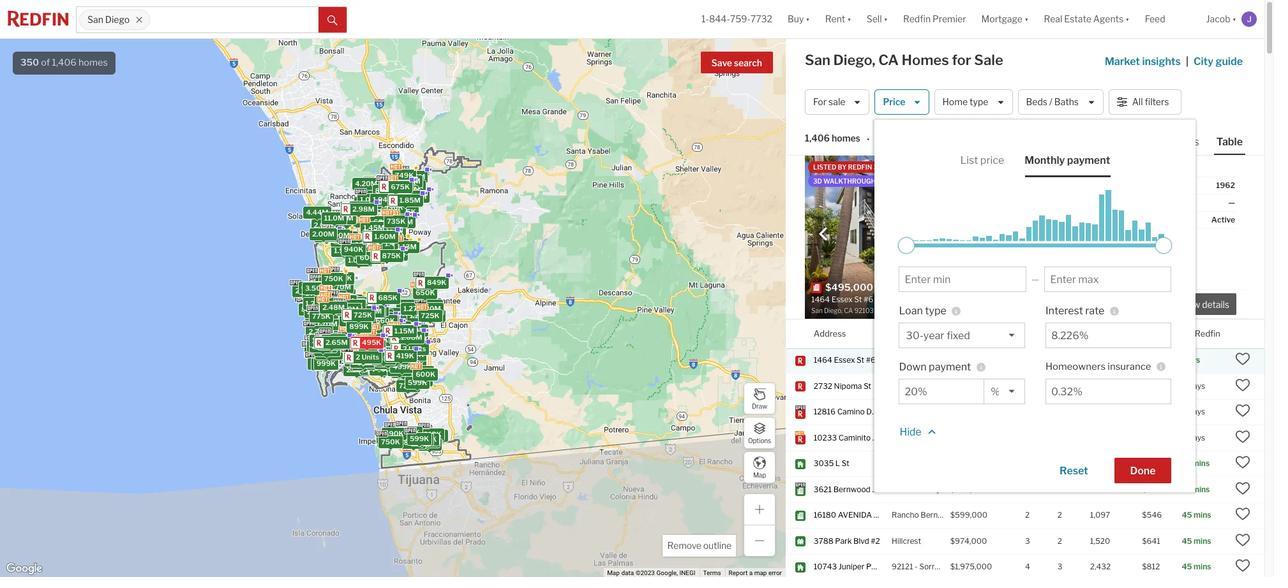 Task type: describe. For each thing, give the bounding box(es) containing it.
10233 caminito surabaya
[[814, 433, 906, 443]]

#6
[[866, 356, 876, 365]]

home
[[943, 97, 968, 108]]

list price element
[[961, 144, 1005, 178]]

days for poway
[[1189, 408, 1206, 417]]

options button
[[744, 418, 776, 450]]

0 horizontal spatial 445k
[[352, 308, 372, 317]]

options
[[748, 437, 771, 445]]

2 horizontal spatial 1.15m
[[394, 327, 414, 336]]

minimum price slider
[[899, 238, 915, 254]]

10743 juniper park
[[814, 563, 883, 572]]

2 horizontal spatial 1.08m
[[401, 333, 422, 342]]

listed
[[813, 163, 837, 171]]

market insights link
[[1105, 42, 1181, 70]]

1.53m
[[332, 312, 353, 321]]

favorite button image
[[1001, 159, 1022, 181]]

by
[[838, 163, 847, 171]]

0 vertical spatial 2.60m
[[403, 326, 425, 335]]

payment for down payment
[[929, 361, 971, 374]]

view details button
[[1173, 294, 1237, 316]]

map for map data ©2023 google, inegi
[[607, 570, 620, 577]]

759-
[[730, 14, 751, 25]]

3d
[[813, 178, 822, 185]]

for sale
[[813, 97, 846, 108]]

0 vertical spatial 11.0m
[[324, 214, 344, 223]]

0 vertical spatial 2.50m
[[359, 307, 382, 316]]

rent ▾ button
[[825, 0, 852, 38]]

1.88m
[[316, 346, 337, 355]]

949k up 312k
[[369, 352, 389, 361]]

0 vertical spatial 3.30m
[[335, 217, 358, 226]]

810k
[[372, 340, 391, 349]]

bernardo
[[921, 511, 954, 521]]

15 mins
[[1182, 485, 1210, 495]]

data
[[622, 570, 634, 577]]

2.65m
[[325, 339, 347, 347]]

2732 nipoma st
[[814, 382, 872, 391]]

buy
[[788, 14, 804, 25]]

1464 essex st #6
[[814, 356, 876, 365]]

1 vertical spatial 1.09m
[[348, 256, 369, 265]]

photo of 1464 essex st #6, san diego, ca 92103 image
[[805, 156, 1025, 319]]

2 horizontal spatial 675k
[[420, 440, 439, 449]]

all filters
[[1133, 97, 1169, 108]]

7732
[[751, 14, 773, 25]]

#38
[[912, 511, 927, 521]]

1 vertical spatial 400k
[[366, 306, 386, 315]]

2.10m
[[347, 354, 368, 363]]

report
[[729, 570, 748, 577]]

1 vertical spatial 429k
[[389, 352, 408, 361]]

redfin inside button
[[903, 14, 931, 25]]

1 vertical spatial 869k
[[386, 350, 405, 359]]

0 vertical spatial 429k
[[376, 333, 395, 342]]

299k
[[361, 339, 380, 348]]

1.60m down 2.98m
[[368, 218, 389, 227]]

0 vertical spatial 475k
[[382, 313, 401, 322]]

0 vertical spatial 3 units
[[319, 334, 343, 343]]

1.90m down 2.20m in the bottom of the page
[[308, 320, 330, 329]]

1 horizontal spatial 575k
[[418, 435, 437, 444]]

1 horizontal spatial —
[[1229, 198, 1236, 208]]

dialog containing list price
[[875, 120, 1196, 493]]

1-844-759-7732
[[702, 14, 773, 25]]

report a map error
[[729, 570, 782, 577]]

type for loan type
[[925, 305, 947, 317]]

0 vertical spatial 1.09m
[[360, 195, 381, 204]]

status
[[1151, 215, 1174, 225]]

1 horizontal spatial 500k
[[380, 218, 400, 227]]

redfin
[[848, 163, 872, 171]]

2 vertical spatial 700k
[[412, 368, 431, 377]]

595k
[[411, 376, 430, 385]]

925k down 625k
[[367, 244, 386, 253]]

1 horizontal spatial 620k
[[367, 329, 386, 338]]

map region
[[0, 0, 894, 578]]

$812
[[1143, 563, 1160, 572]]

0 vertical spatial 1.05m
[[366, 315, 387, 324]]

avenida
[[838, 511, 872, 521]]

0 vertical spatial 1.08m
[[371, 240, 392, 249]]

list
[[961, 155, 978, 167]]

0 vertical spatial 499k
[[385, 336, 404, 345]]

mins right '13'
[[1193, 459, 1210, 469]]

1 vertical spatial san
[[805, 52, 831, 68]]

details
[[1202, 300, 1230, 311]]

0 horizontal spatial 2.60m
[[352, 359, 375, 368]]

walkthrough
[[824, 178, 876, 185]]

table
[[1217, 136, 1243, 148]]

1 horizontal spatial 960k
[[394, 368, 413, 377]]

1 vertical spatial 1.05m
[[356, 335, 377, 344]]

569k
[[355, 360, 374, 369]]

16180
[[814, 511, 837, 521]]

address button
[[814, 320, 846, 349]]

0 horizontal spatial 588
[[1000, 282, 1019, 294]]

990k
[[324, 292, 344, 301]]

3621
[[814, 485, 832, 495]]

favorite this home image for $599,000
[[1236, 507, 1251, 523]]

1 vertical spatial 1.79m
[[346, 334, 367, 343]]

1 horizontal spatial 588
[[1090, 356, 1106, 365]]

489k
[[355, 359, 375, 368]]

0 vertical spatial 849k
[[368, 248, 387, 257]]

0 vertical spatial 1,406
[[52, 57, 77, 68]]

615k
[[351, 353, 369, 362]]

45 mins for $546
[[1182, 511, 1212, 521]]

0 vertical spatial 490k
[[353, 358, 373, 366]]

1 horizontal spatial 845k
[[404, 439, 423, 448]]

save search
[[712, 57, 762, 68]]

0 horizontal spatial 620k
[[344, 301, 363, 310]]

5 for poway
[[1182, 408, 1187, 417]]

30-year fixed
[[906, 330, 971, 342]]

beds for beds / baths
[[1026, 97, 1048, 108]]

sorrento
[[920, 563, 951, 572]]

fixed
[[947, 330, 971, 342]]

0 horizontal spatial 395k
[[346, 299, 365, 308]]

1.94m
[[373, 196, 394, 205]]

favorite this home image left x-out this home image
[[1034, 297, 1050, 312]]

0 vertical spatial price button
[[875, 89, 929, 115]]

12816 camino del valle poway
[[814, 408, 916, 417]]

mins for $641
[[1194, 537, 1212, 546]]

insurance
[[1108, 361, 1152, 373]]

redfin premier
[[903, 14, 966, 25]]

0 horizontal spatial 485k
[[351, 359, 370, 368]]

1 vertical spatial 425k
[[389, 353, 408, 362]]

0 vertical spatial 550k
[[395, 357, 414, 366]]

0 vertical spatial 3.35m
[[331, 214, 353, 223]]

1 vertical spatial 850k
[[382, 336, 401, 345]]

1 horizontal spatial 445k
[[377, 317, 396, 326]]

on redfin button
[[1182, 320, 1221, 349]]

favorite button checkbox
[[1001, 159, 1022, 181]]

1 horizontal spatial 485k
[[384, 429, 403, 438]]

0 horizontal spatial 480k
[[349, 354, 369, 362]]

hrs
[[879, 163, 893, 171]]

©2023
[[636, 570, 655, 577]]

2 vertical spatial 1.03m
[[333, 297, 354, 306]]

464k
[[355, 360, 375, 369]]

  text field for insurance
[[1052, 386, 1166, 398]]

photos
[[1165, 136, 1200, 148]]

45 for $812
[[1182, 563, 1193, 572]]

4.50m
[[310, 305, 333, 314]]

0 vertical spatial 1.03m
[[366, 188, 387, 197]]

homes inside 1,406 homes •
[[832, 133, 861, 144]]

$495,000
[[951, 356, 988, 365]]

1 horizontal spatial 830k
[[359, 309, 378, 318]]

mortgage
[[982, 14, 1023, 25]]

$589,000
[[951, 485, 988, 495]]

beds / baths
[[1026, 97, 1079, 108]]

320k
[[361, 339, 380, 348]]

5 days for poway
[[1182, 408, 1206, 417]]

2 vertical spatial 849k
[[362, 365, 381, 374]]

▾ for buy ▾
[[806, 14, 810, 25]]

0 vertical spatial san
[[87, 14, 103, 25]]

1 horizontal spatial 5.50m
[[356, 199, 379, 208]]

$974,000
[[951, 537, 987, 546]]

▾ for rent ▾
[[847, 14, 852, 25]]

925k down 419k
[[394, 361, 413, 370]]

remove san diego image
[[136, 16, 143, 24]]

1.90m up 389k
[[387, 323, 408, 332]]

0 vertical spatial 425k
[[375, 319, 394, 328]]

park inside 10743 juniper park link
[[866, 563, 883, 572]]

0 horizontal spatial 495k
[[319, 336, 338, 345]]

0 vertical spatial 1.13m
[[397, 243, 417, 251]]

remove outline
[[668, 541, 732, 552]]

interest rate
[[1046, 305, 1105, 317]]

1.60m up 810k
[[369, 329, 391, 338]]

5 ▾ from the left
[[1126, 14, 1130, 25]]

monthly payment element
[[1025, 144, 1111, 178]]

1 vertical spatial 3.35m
[[314, 360, 336, 369]]

0 horizontal spatial 500k
[[329, 337, 349, 346]]

1.58m
[[358, 357, 380, 365]]

sq.ft. button
[[1090, 320, 1112, 349]]

0 vertical spatial 850k
[[391, 182, 411, 191]]

696k
[[342, 316, 361, 325]]

0 vertical spatial $842
[[1100, 181, 1120, 190]]

0 vertical spatial 675k
[[391, 182, 410, 191]]

1 vertical spatial 675k
[[348, 354, 367, 363]]

0 vertical spatial san diego
[[87, 14, 130, 25]]

#108
[[881, 485, 900, 495]]

350 of 1,406 homes
[[20, 57, 108, 68]]

st for l
[[842, 459, 850, 469]]

868k
[[404, 351, 424, 360]]

1 vertical spatial 995k
[[371, 365, 390, 374]]

favorite this home image right 15 mins
[[1236, 481, 1251, 497]]

bernwood
[[834, 485, 871, 495]]

0 vertical spatial 400k
[[361, 245, 381, 254]]

1 vertical spatial baths
[[1058, 329, 1081, 339]]

2 vertical spatial san
[[892, 356, 906, 365]]

1.60m up 1.88m
[[312, 337, 333, 346]]

4 for $2,649,000
[[1025, 382, 1030, 391]]

photos button
[[1163, 135, 1214, 154]]

favorite this home image for $1,975,000
[[1236, 559, 1251, 574]]

660k
[[375, 316, 395, 325]]

720k
[[399, 191, 418, 199]]

1 horizontal spatial 490k
[[384, 430, 404, 439]]

3 inside listed by redfin 3 hrs ago 3d walkthrough
[[874, 163, 878, 171]]

1 vertical spatial 2.50m
[[310, 342, 332, 351]]

favorite this home image for $974,000
[[1236, 533, 1251, 548]]

0 horizontal spatial 940k
[[344, 245, 363, 254]]

365k
[[374, 354, 393, 363]]

925k down 695k
[[397, 208, 416, 217]]

925k up 669k
[[400, 329, 419, 337]]

1.85m
[[399, 196, 420, 205]]

loan
[[899, 305, 923, 317]]

979k
[[393, 185, 412, 194]]

1 vertical spatial 849k
[[427, 278, 446, 287]]

nipoma
[[834, 382, 862, 391]]

0 vertical spatial 845k
[[364, 308, 383, 317]]

1 vertical spatial 11.0m
[[311, 292, 331, 301]]

1962
[[1217, 181, 1236, 190]]

0 horizontal spatial 899k
[[318, 230, 338, 239]]

1 vertical spatial 1.13m
[[399, 301, 419, 310]]

0 horizontal spatial price
[[883, 97, 906, 108]]

1 vertical spatial 395k
[[379, 437, 398, 446]]

carmel
[[892, 485, 918, 495]]

645k
[[342, 326, 361, 335]]

580k
[[343, 301, 363, 310]]

0 vertical spatial 939k
[[391, 332, 410, 341]]

$599,000
[[951, 511, 988, 521]]

0 horizontal spatial 1.15m
[[336, 298, 356, 307]]

down payment
[[899, 361, 971, 374]]

user photo image
[[1242, 11, 1257, 27]]

0 vertical spatial 735k
[[387, 217, 405, 226]]

1 horizontal spatial $842
[[1143, 356, 1162, 365]]

market
[[1105, 56, 1140, 68]]



Task type: locate. For each thing, give the bounding box(es) containing it.
1 vertical spatial 5
[[1182, 408, 1187, 417]]

845k down 685k on the left of the page
[[364, 308, 383, 317]]

l
[[836, 459, 840, 469]]

redfin left premier
[[903, 14, 931, 25]]

san diego left remove san diego icon
[[87, 14, 130, 25]]

0 horizontal spatial diego
[[105, 14, 130, 25]]

5 for point loma
[[1182, 382, 1187, 391]]

1,520
[[1090, 537, 1111, 546]]

x-out this home image
[[1060, 297, 1075, 312]]

2 vertical spatial 1.15m
[[363, 338, 382, 347]]

1 vertical spatial payment
[[929, 361, 971, 374]]

875k
[[382, 252, 401, 261], [382, 335, 401, 344], [353, 341, 372, 350]]

0 vertical spatial 5.50m
[[356, 199, 379, 208]]

2.25m
[[346, 366, 368, 375]]

1.05m
[[366, 315, 387, 324], [356, 335, 377, 344]]

1.60m down 625k
[[374, 232, 395, 241]]

1 vertical spatial 700k
[[373, 354, 392, 363]]

2   text field from the top
[[1052, 386, 1166, 398]]

1 horizontal spatial san
[[805, 52, 831, 68]]

735k down 996k
[[387, 217, 405, 226]]

1 5 from the top
[[1182, 382, 1187, 391]]

rate
[[1086, 305, 1105, 317]]

$842 down $/sq.ft. button
[[1143, 356, 1162, 365]]

0 vertical spatial 650k
[[415, 289, 435, 298]]

▾ right rent on the right top
[[847, 14, 852, 25]]

3.30m down 2.95m on the top of page
[[335, 217, 358, 226]]

mins right $812
[[1194, 563, 1212, 572]]

425k up 1.99m
[[375, 319, 394, 328]]

3.35m up 589k
[[331, 214, 353, 223]]

960k up 3.45m
[[318, 279, 337, 288]]

1 horizontal spatial 940k
[[423, 311, 443, 320]]

1 ▾ from the left
[[806, 14, 810, 25]]

1 vertical spatial 485k
[[384, 429, 403, 438]]

4 right %
[[1025, 382, 1030, 391]]

2 45 from the top
[[1182, 537, 1193, 546]]

1 horizontal spatial 3 units
[[351, 360, 374, 369]]

1 vertical spatial san diego
[[892, 356, 928, 365]]

1 vertical spatial 1.03m
[[384, 250, 405, 259]]

3 45 from the top
[[1182, 563, 1193, 572]]

homes right of
[[79, 57, 108, 68]]

location button
[[892, 320, 926, 349]]

3 days from the top
[[1189, 433, 1206, 443]]

1 vertical spatial 650k
[[369, 360, 389, 369]]

45 mins right $641
[[1182, 537, 1212, 546]]

scripps ranch
[[892, 433, 943, 443]]

None search field
[[150, 7, 319, 33]]

0 horizontal spatial 960k
[[318, 279, 337, 288]]

1 45 from the top
[[1182, 511, 1193, 521]]

1 vertical spatial park
[[866, 563, 883, 572]]

1.90m up 990k on the left
[[322, 278, 343, 287]]

baths down interest
[[1058, 329, 1081, 339]]

1 horizontal spatial price button
[[951, 320, 971, 349]]

625k
[[370, 223, 389, 232]]

1.13m down 1.31m
[[397, 243, 417, 251]]

sale
[[975, 52, 1004, 68]]

45 mins for $641
[[1182, 537, 1212, 546]]

1 vertical spatial 3 units
[[351, 360, 374, 369]]

heading
[[812, 282, 915, 316]]

3.35m down 3.70m
[[314, 360, 336, 369]]

1 vertical spatial 620k
[[367, 329, 386, 338]]

park left blvd
[[835, 537, 852, 546]]

1 vertical spatial 940k
[[423, 311, 443, 320]]

market insights | city guide
[[1105, 56, 1243, 68]]

Enter max text field
[[1050, 274, 1166, 286]]

1.99m
[[373, 334, 394, 343]]

1.98m
[[334, 247, 355, 256]]

3 ▾ from the left
[[884, 14, 888, 25]]

Enter min text field
[[905, 274, 1021, 286]]

1.10m
[[400, 192, 420, 201], [420, 301, 440, 310], [339, 305, 359, 314], [399, 327, 419, 336], [386, 329, 406, 338]]

▾ right buy
[[806, 14, 810, 25]]

575k right 545k
[[418, 435, 437, 444]]

st left #6
[[857, 356, 865, 365]]

0 vertical spatial park
[[835, 537, 852, 546]]

  text field
[[905, 386, 979, 398]]

2 4 from the top
[[1025, 563, 1030, 572]]

3788 park blvd #2 link
[[814, 537, 880, 547]]

beds
[[1026, 97, 1048, 108], [1025, 329, 1045, 339]]

843k
[[351, 359, 370, 368]]

google image
[[3, 561, 45, 578]]

1 vertical spatial 4.00m
[[307, 348, 330, 357]]

▾ right agents
[[1126, 14, 1130, 25]]

500k up 3.70m
[[329, 337, 349, 346]]

next button image
[[1001, 228, 1013, 240]]

899k down 350k
[[349, 322, 368, 331]]

1 horizontal spatial 899k
[[349, 322, 368, 331]]

949k up 1.99m
[[371, 314, 390, 323]]

days right 6
[[1189, 433, 1206, 443]]

1 horizontal spatial 1.15m
[[363, 338, 382, 347]]

895k
[[352, 341, 371, 350]]

  text field down homeowners insurance
[[1052, 386, 1166, 398]]

0 horizontal spatial 675k
[[348, 354, 367, 363]]

st for nipoma
[[864, 382, 872, 391]]

940k
[[344, 245, 363, 254], [423, 311, 443, 320]]

days for point loma
[[1189, 382, 1206, 391]]

3035 l st
[[814, 459, 850, 469]]

map left data
[[607, 570, 620, 577]]

1   text field from the top
[[1052, 330, 1166, 342]]

1.13m right 685k on the left of the page
[[399, 301, 419, 310]]

done button
[[1115, 458, 1172, 484]]

540k
[[389, 184, 408, 193], [373, 331, 393, 340], [344, 333, 363, 342]]

days down 'hrs'
[[1189, 382, 1206, 391]]

1 vertical spatial $842
[[1143, 356, 1162, 365]]

▾ for jacob ▾
[[1233, 14, 1237, 25]]

buy ▾ button
[[788, 0, 810, 38]]

hrs
[[1189, 356, 1201, 365]]

0 vertical spatial 4
[[1025, 382, 1030, 391]]

price button right 'year'
[[951, 320, 971, 349]]

0 vertical spatial 940k
[[344, 245, 363, 254]]

45 right $812
[[1182, 563, 1193, 572]]

all
[[1133, 97, 1143, 108]]

  text field down rate in the right bottom of the page
[[1052, 330, 1166, 342]]

feed button
[[1138, 0, 1199, 38]]

1 favorite this home image from the top
[[1236, 378, 1251, 393]]

san left remove san diego icon
[[87, 14, 103, 25]]

home type
[[943, 97, 989, 108]]

1.79m
[[387, 243, 407, 252], [346, 334, 367, 343]]

listed by redfin 3 hrs ago 3d walkthrough
[[813, 163, 908, 185]]

favorite this home image for $2,649,000
[[1236, 378, 1251, 393]]

favorite this home image
[[1236, 378, 1251, 393], [1236, 404, 1251, 419], [1236, 456, 1251, 471], [1236, 507, 1251, 523], [1236, 533, 1251, 548], [1236, 559, 1251, 574]]

675k
[[391, 182, 410, 191], [348, 354, 367, 363], [420, 440, 439, 449]]

2 vertical spatial 1.08m
[[401, 333, 422, 342]]

45 for $641
[[1182, 537, 1193, 546]]

1 days from the top
[[1189, 382, 1206, 391]]

0 vertical spatial days
[[1189, 382, 1206, 391]]

beds for beds
[[1025, 329, 1045, 339]]

1,406 up listed
[[805, 133, 830, 144]]

1 4 from the top
[[1025, 382, 1030, 391]]

45 right $641
[[1182, 537, 1193, 546]]

3 units
[[319, 334, 343, 343], [351, 360, 374, 369]]

845k down 765k
[[404, 439, 423, 448]]

2 5 from the top
[[1182, 408, 1187, 417]]

remove outline button
[[663, 536, 736, 557]]

2 favorite this home image from the top
[[1236, 404, 1251, 419]]

mins for $812
[[1194, 563, 1212, 572]]

$641
[[1143, 537, 1161, 546]]

2.85m
[[308, 301, 330, 310]]

previous button image
[[817, 228, 830, 240]]

type right "home"
[[970, 97, 989, 108]]

map data ©2023 google, inegi
[[607, 570, 696, 577]]

640k
[[349, 351, 368, 360]]

1 vertical spatial 45 mins
[[1182, 537, 1212, 546]]

0 horizontal spatial redfin
[[903, 14, 931, 25]]

real estate agents ▾ button
[[1037, 0, 1138, 38]]

favorite this home image right 6 days
[[1236, 430, 1251, 445]]

beds left baths button
[[1025, 329, 1045, 339]]

address
[[814, 329, 846, 339]]

▾
[[806, 14, 810, 25], [847, 14, 852, 25], [884, 14, 888, 25], [1025, 14, 1029, 25], [1126, 14, 1130, 25], [1233, 14, 1237, 25]]

2 days from the top
[[1189, 408, 1206, 417]]

park inside 3788 park blvd #2 link
[[835, 537, 852, 546]]

0 horizontal spatial 830k
[[307, 311, 327, 320]]

•
[[867, 134, 870, 145]]

639k
[[324, 336, 343, 345]]

1 vertical spatial type
[[925, 305, 947, 317]]

2 ▾ from the left
[[847, 14, 852, 25]]

1,406
[[52, 57, 77, 68], [805, 133, 830, 144]]

park right juniper
[[866, 563, 883, 572]]

6 ▾ from the left
[[1233, 14, 1237, 25]]

588 down the sq.ft. button
[[1090, 356, 1106, 365]]

3 favorite this home image from the top
[[1236, 456, 1251, 471]]

5 favorite this home image from the top
[[1236, 533, 1251, 548]]

3.30m up 1.98m
[[333, 237, 356, 245]]

735k down 868k
[[405, 361, 424, 370]]

1 horizontal spatial price
[[951, 329, 971, 339]]

▾ left user photo
[[1233, 14, 1237, 25]]

45 for $546
[[1182, 511, 1193, 521]]

$2,649,000
[[951, 382, 994, 391]]

ranch
[[921, 433, 943, 443]]

days up 6 days
[[1189, 408, 1206, 417]]

4 right $1,975,000
[[1025, 563, 1030, 572]]

0 vertical spatial 700k
[[404, 182, 423, 191]]

0 horizontal spatial price button
[[875, 89, 929, 115]]

st right l
[[842, 459, 850, 469]]

400k up 660k
[[366, 306, 386, 315]]

869k right 555k
[[383, 247, 403, 256]]

search
[[734, 57, 762, 68]]

10743 juniper park link
[[814, 563, 883, 573]]

map
[[753, 472, 766, 479], [607, 570, 620, 577]]

600k
[[359, 253, 379, 262], [353, 352, 373, 361], [378, 356, 398, 365], [415, 370, 435, 379]]

1 vertical spatial 575k
[[418, 435, 437, 444]]

940k right the 349k
[[423, 311, 443, 320]]

▾ right sell in the top of the page
[[884, 14, 888, 25]]

1 45 mins from the top
[[1182, 511, 1212, 521]]

620k up 350k
[[344, 301, 363, 310]]

0 horizontal spatial homes
[[79, 57, 108, 68]]

type inside button
[[970, 97, 989, 108]]

1.13m
[[397, 243, 417, 251], [399, 301, 419, 310]]

2 45 mins from the top
[[1182, 537, 1212, 546]]

mins right $641
[[1194, 537, 1212, 546]]

0 vertical spatial price
[[883, 97, 906, 108]]

0 horizontal spatial 550k
[[395, 357, 414, 366]]

— down 1962
[[1229, 198, 1236, 208]]

view
[[1180, 300, 1201, 311]]

1 horizontal spatial payment
[[1067, 155, 1111, 167]]

on
[[1182, 329, 1193, 339]]

feed
[[1145, 14, 1166, 25]]

3 45 mins from the top
[[1182, 563, 1212, 572]]

maximum price slider
[[1156, 238, 1173, 254]]

▾ for sell ▾
[[884, 14, 888, 25]]

760k
[[359, 331, 378, 340]]

0 vertical spatial diego
[[105, 14, 130, 25]]

1.09m up 2.98m
[[360, 195, 381, 204]]

550k right 770k
[[426, 432, 445, 441]]

5 days down 'hrs'
[[1182, 382, 1206, 391]]

485k
[[351, 359, 370, 368], [384, 429, 403, 438]]

1 vertical spatial 480k
[[349, 354, 369, 362]]

san up point on the right bottom
[[892, 356, 906, 365]]

  text field
[[1052, 330, 1166, 342], [1052, 386, 1166, 398]]

1 5 days from the top
[[1182, 382, 1206, 391]]

2 vertical spatial 675k
[[420, 440, 439, 449]]

0 vertical spatial 395k
[[346, 299, 365, 308]]

beds left / at right
[[1026, 97, 1048, 108]]

1.44m
[[352, 342, 373, 351]]

st for essex
[[857, 356, 865, 365]]

869k down 330k
[[386, 350, 405, 359]]

payment for monthly payment
[[1067, 155, 1111, 167]]

1.40m
[[331, 290, 353, 299], [343, 341, 365, 350], [361, 342, 383, 351], [377, 359, 398, 368]]

map inside button
[[753, 472, 766, 479]]

400k down 625k
[[361, 245, 381, 254]]

0 vertical spatial map
[[753, 472, 766, 479]]

3.70m
[[318, 349, 340, 358]]

1 vertical spatial price button
[[951, 320, 971, 349]]

1 horizontal spatial 675k
[[391, 182, 410, 191]]

639
[[1090, 485, 1105, 495]]

diego down "30-"
[[907, 356, 928, 365]]

960k down 479k
[[394, 368, 413, 377]]

beds inside button
[[1026, 97, 1048, 108]]

1 vertical spatial 960k
[[394, 368, 413, 377]]

5 days up 6 days
[[1182, 408, 1206, 417]]

1 vertical spatial 1.15m
[[394, 327, 414, 336]]

mins for $546
[[1194, 511, 1212, 521]]

mins for $922
[[1193, 485, 1210, 495]]

4
[[1025, 382, 1030, 391], [1025, 563, 1030, 572]]

1 horizontal spatial park
[[866, 563, 883, 572]]

type right loan
[[925, 305, 947, 317]]

type inside dialog
[[925, 305, 947, 317]]

555k
[[361, 245, 380, 254]]

425k down 669k
[[389, 353, 408, 362]]

0 horizontal spatial map
[[607, 570, 620, 577]]

1 vertical spatial days
[[1189, 408, 1206, 417]]

price button down the san diego, ca homes for sale
[[875, 89, 929, 115]]

payment inside 'element'
[[1067, 155, 1111, 167]]

0 vertical spatial 5 days
[[1182, 382, 1206, 391]]

0 horizontal spatial payment
[[929, 361, 971, 374]]

price right 'year'
[[951, 329, 971, 339]]

  text field for rate
[[1052, 330, 1166, 342]]

san
[[87, 14, 103, 25], [805, 52, 831, 68], [892, 356, 906, 365]]

1 vertical spatial 4
[[1025, 563, 1030, 572]]

homes left •
[[832, 133, 861, 144]]

0 vertical spatial st
[[857, 356, 865, 365]]

1 vertical spatial 1.08m
[[333, 310, 354, 319]]

4 favorite this home image from the top
[[1236, 507, 1251, 523]]

type for home type
[[970, 97, 989, 108]]

5 up 6
[[1182, 408, 1187, 417]]

6 favorite this home image from the top
[[1236, 559, 1251, 574]]

5 down "3 hrs"
[[1182, 382, 1187, 391]]

poway
[[892, 408, 916, 417]]

1 vertical spatial map
[[607, 570, 620, 577]]

939k
[[391, 332, 410, 341], [390, 366, 409, 375]]

1 vertical spatial 5.50m
[[311, 275, 334, 284]]

1,406 homes •
[[805, 133, 870, 145]]

949k up 950k
[[360, 314, 380, 323]]

map down options
[[753, 472, 766, 479]]

3.20m
[[310, 359, 332, 368]]

495k
[[319, 336, 338, 345], [362, 339, 381, 348]]

2 5 days from the top
[[1182, 408, 1206, 417]]

dialog
[[875, 120, 1196, 493]]

1 horizontal spatial 480k
[[394, 332, 413, 341]]

0 vertical spatial 4.00m
[[341, 339, 364, 348]]

1.18m
[[394, 336, 414, 345]]

5 days for point loma
[[1182, 382, 1206, 391]]

▾ for mortgage ▾
[[1025, 14, 1029, 25]]

2 vertical spatial 2.50m
[[349, 358, 371, 366]]

map for map
[[753, 472, 766, 479]]

770k
[[401, 436, 420, 445]]

3.00m
[[299, 291, 322, 299], [317, 298, 340, 306], [336, 327, 359, 336]]

1464 essex st #6 link
[[814, 356, 880, 366]]

1,406 inside 1,406 homes •
[[805, 133, 830, 144]]

|
[[1186, 56, 1189, 68]]

45 down 15
[[1182, 511, 1193, 521]]

outline
[[704, 541, 732, 552]]

3621 bernwood pl #108 link
[[814, 485, 900, 496]]

st inside 3035 l st link
[[842, 459, 850, 469]]

45 mins for $812
[[1182, 563, 1212, 572]]

13 mins
[[1182, 459, 1210, 469]]

1 vertical spatial price
[[951, 329, 971, 339]]

350
[[20, 57, 39, 68]]

0 horizontal spatial type
[[925, 305, 947, 317]]

0 vertical spatial 485k
[[351, 359, 370, 368]]

homeowners insurance
[[1046, 361, 1152, 373]]

favorite this home image
[[1034, 297, 1050, 312], [1236, 352, 1251, 367], [1236, 430, 1251, 445], [1236, 481, 1251, 497]]

payment up   text box
[[929, 361, 971, 374]]

845k
[[364, 308, 383, 317], [404, 439, 423, 448]]

baths inside beds / baths button
[[1055, 97, 1079, 108]]

▾ right mortgage
[[1025, 14, 1029, 25]]

1 vertical spatial —
[[1032, 274, 1040, 285]]

0 horizontal spatial park
[[835, 537, 852, 546]]

1 vertical spatial 939k
[[390, 366, 409, 375]]

425k
[[375, 319, 394, 328], [389, 353, 408, 362]]

st inside 1464 essex st #6 link
[[857, 356, 865, 365]]

4 for $1,975,000
[[1025, 563, 1030, 572]]

550k down 669k
[[395, 357, 414, 366]]

1 vertical spatial 845k
[[404, 439, 423, 448]]

1 vertical spatial diego
[[907, 356, 928, 365]]

588 down next button icon
[[1000, 282, 1019, 294]]

389k
[[387, 334, 406, 343]]

price down the ca
[[883, 97, 906, 108]]

1 horizontal spatial 2.60m
[[403, 326, 425, 335]]

349k
[[388, 310, 407, 319]]

1.07m
[[399, 177, 420, 186]]

rent
[[825, 14, 846, 25]]

0 vertical spatial type
[[970, 97, 989, 108]]

redfin inside button
[[1195, 329, 1221, 339]]

1.30m
[[368, 342, 390, 351], [347, 355, 368, 364], [347, 356, 368, 365]]

2732
[[814, 382, 833, 391]]

45 mins right $812
[[1182, 563, 1212, 572]]

45 mins down 15 mins
[[1182, 511, 1212, 521]]

37.5m
[[305, 289, 327, 298]]

0 horizontal spatial san
[[87, 14, 103, 25]]

submit search image
[[328, 15, 338, 25]]

1.09m down 920k
[[348, 256, 369, 265]]

0 horizontal spatial 650k
[[369, 360, 389, 369]]

899k up 1.98m
[[318, 230, 338, 239]]

diego left remove san diego icon
[[105, 14, 130, 25]]

1 horizontal spatial homes
[[832, 133, 861, 144]]

baths right / at right
[[1055, 97, 1079, 108]]

st inside 2732 nipoma st link
[[864, 382, 872, 391]]

1,406 right of
[[52, 57, 77, 68]]

575k up 740k
[[347, 328, 365, 337]]

payment right "monthly"
[[1067, 155, 1111, 167]]

4 ▾ from the left
[[1025, 14, 1029, 25]]

favorite this home image right 'hrs'
[[1236, 352, 1251, 367]]



Task type: vqa. For each thing, say whether or not it's contained in the screenshot.


